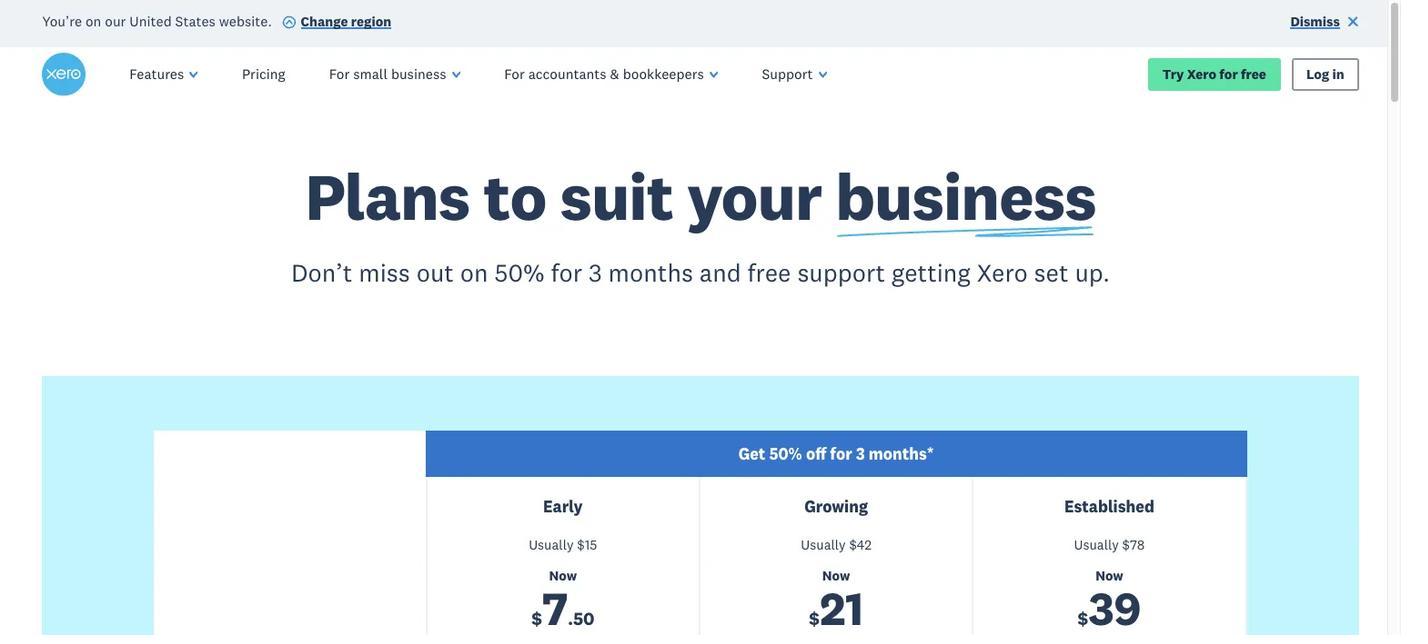 Task type: locate. For each thing, give the bounding box(es) containing it.
0 horizontal spatial business
[[391, 65, 446, 82]]

1 vertical spatial business
[[836, 155, 1096, 237]]

xero right try
[[1187, 65, 1216, 82]]

free right and
[[748, 258, 791, 289]]

now down usually $ 42
[[822, 568, 850, 585]]

free
[[1241, 65, 1266, 82], [748, 258, 791, 289]]

for
[[329, 65, 350, 82], [504, 65, 525, 82]]

usually down growing
[[801, 537, 846, 554]]

business inside dropdown button
[[391, 65, 446, 82]]

1 horizontal spatial now
[[822, 568, 850, 585]]

0 horizontal spatial now
[[549, 568, 577, 585]]

xero left set
[[977, 258, 1028, 289]]

3
[[589, 258, 602, 289], [856, 444, 865, 464]]

pricing link
[[220, 47, 307, 102]]

1 horizontal spatial for
[[504, 65, 525, 82]]

you're on our united states website.
[[42, 13, 272, 30]]

50% left off
[[769, 444, 802, 464]]

for
[[1219, 65, 1238, 82], [551, 258, 582, 289], [830, 444, 852, 464]]

on right out
[[460, 258, 488, 289]]

on
[[85, 13, 101, 30], [460, 258, 488, 289]]

1 for from the left
[[329, 65, 350, 82]]

1 vertical spatial free
[[748, 258, 791, 289]]

2 now from the left
[[822, 568, 850, 585]]

usually $ 78
[[1074, 537, 1145, 554]]

for right off
[[830, 444, 852, 464]]

78
[[1130, 537, 1145, 554]]

1 vertical spatial for
[[551, 258, 582, 289]]

for small business
[[329, 65, 446, 82]]

log in link
[[1292, 58, 1359, 91]]

0 vertical spatial 3
[[589, 258, 602, 289]]

0 horizontal spatial 3
[[589, 258, 602, 289]]

3 usually from the left
[[1074, 537, 1119, 554]]

0 horizontal spatial for
[[329, 65, 350, 82]]

1 horizontal spatial 50%
[[769, 444, 802, 464]]

plans to suit your
[[305, 155, 836, 237]]

1 horizontal spatial for
[[830, 444, 852, 464]]

1 vertical spatial 50%
[[769, 444, 802, 464]]

our
[[105, 13, 126, 30]]

bookkeepers
[[623, 65, 704, 82]]

pricing
[[242, 65, 285, 82]]

don't
[[291, 258, 352, 289]]

for right try
[[1219, 65, 1238, 82]]

now for early
[[549, 568, 577, 585]]

business right small
[[391, 65, 446, 82]]

support
[[762, 65, 813, 82]]

accountants
[[528, 65, 607, 82]]

early
[[543, 497, 583, 518]]

1 vertical spatial 3
[[856, 444, 865, 464]]

usually
[[529, 537, 574, 554], [801, 537, 846, 554], [1074, 537, 1119, 554]]

1 vertical spatial xero
[[977, 258, 1028, 289]]

50% down to
[[494, 258, 545, 289]]

for accountants & bookkeepers
[[504, 65, 704, 82]]

50%
[[494, 258, 545, 289], [769, 444, 802, 464]]

dismiss
[[1291, 13, 1340, 30]]

0 horizontal spatial on
[[85, 13, 101, 30]]

1 horizontal spatial free
[[1241, 65, 1266, 82]]

to
[[483, 155, 546, 237]]

now down usually $ 78
[[1096, 568, 1123, 585]]

for left small
[[329, 65, 350, 82]]

2 horizontal spatial now
[[1096, 568, 1123, 585]]

xero
[[1187, 65, 1216, 82], [977, 258, 1028, 289]]

0 horizontal spatial usually
[[529, 537, 574, 554]]

0 vertical spatial business
[[391, 65, 446, 82]]

try xero for free
[[1162, 65, 1266, 82]]

2 horizontal spatial usually
[[1074, 537, 1119, 554]]

free left log
[[1241, 65, 1266, 82]]

1 horizontal spatial usually
[[801, 537, 846, 554]]

usually down established
[[1074, 537, 1119, 554]]

0 horizontal spatial free
[[748, 258, 791, 289]]

3 now from the left
[[1096, 568, 1123, 585]]

$
[[577, 537, 585, 554], [849, 537, 857, 554], [1122, 537, 1130, 554], [531, 608, 542, 631], [809, 608, 820, 631], [1078, 608, 1088, 631]]

usually $ 15
[[529, 537, 597, 554]]

log in
[[1306, 65, 1345, 82]]

0 vertical spatial xero
[[1187, 65, 1216, 82]]

$ down growing
[[849, 537, 857, 554]]

0 horizontal spatial for
[[551, 258, 582, 289]]

for down "plans to suit your" at the top of the page
[[551, 258, 582, 289]]

2 horizontal spatial for
[[1219, 65, 1238, 82]]

on left our
[[85, 13, 101, 30]]

region
[[351, 13, 391, 30]]

3 left months
[[589, 258, 602, 289]]

1 usually from the left
[[529, 537, 574, 554]]

set
[[1034, 258, 1069, 289]]

features button
[[108, 47, 220, 102]]

0 horizontal spatial 50%
[[494, 258, 545, 289]]

now down usually $ 15 at the left
[[549, 568, 577, 585]]

0 vertical spatial 50%
[[494, 258, 545, 289]]

now
[[549, 568, 577, 585], [822, 568, 850, 585], [1096, 568, 1123, 585]]

for for for accountants & bookkeepers
[[504, 65, 525, 82]]

2 for from the left
[[504, 65, 525, 82]]

0 vertical spatial on
[[85, 13, 101, 30]]

0 vertical spatial free
[[1241, 65, 1266, 82]]

1 horizontal spatial on
[[460, 258, 488, 289]]

for left accountants
[[504, 65, 525, 82]]

business
[[391, 65, 446, 82], [836, 155, 1096, 237]]

1 now from the left
[[549, 568, 577, 585]]

support
[[797, 258, 885, 289]]

out
[[416, 258, 454, 289]]

usually left "15"
[[529, 537, 574, 554]]

xero homepage image
[[42, 52, 86, 96]]

$ left . on the bottom of page
[[531, 608, 542, 631]]

$ down established
[[1122, 537, 1130, 554]]

2 usually from the left
[[801, 537, 846, 554]]

business up getting on the right of page
[[836, 155, 1096, 237]]

usually for growing
[[801, 537, 846, 554]]

3 left months*
[[856, 444, 865, 464]]



Task type: vqa. For each thing, say whether or not it's contained in the screenshot.
View pricing plans
no



Task type: describe. For each thing, give the bounding box(es) containing it.
change region
[[301, 13, 391, 30]]

15
[[585, 537, 597, 554]]

1 horizontal spatial 3
[[856, 444, 865, 464]]

change region button
[[282, 13, 391, 34]]

now for growing
[[822, 568, 850, 585]]

. 50
[[568, 608, 595, 631]]

months
[[608, 258, 693, 289]]

usually $ 42
[[801, 537, 872, 554]]

states
[[175, 13, 216, 30]]

plans
[[305, 155, 470, 237]]

50
[[573, 608, 595, 631]]

months*
[[869, 444, 934, 464]]

2 vertical spatial for
[[830, 444, 852, 464]]

$ down the early
[[577, 537, 585, 554]]

suit
[[560, 155, 673, 237]]

for small business button
[[307, 47, 482, 102]]

miss
[[359, 258, 410, 289]]

up.
[[1075, 258, 1110, 289]]

0 horizontal spatial xero
[[977, 258, 1028, 289]]

your
[[687, 155, 822, 237]]

usually for established
[[1074, 537, 1119, 554]]

get 50% off for 3 months*
[[738, 444, 934, 464]]

website.
[[219, 13, 272, 30]]

for for for small business
[[329, 65, 350, 82]]

1 vertical spatial on
[[460, 258, 488, 289]]

off
[[806, 444, 826, 464]]

small
[[353, 65, 388, 82]]

you're
[[42, 13, 82, 30]]

usually for early
[[529, 537, 574, 554]]

now for established
[[1096, 568, 1123, 585]]

$ down usually $ 42
[[809, 608, 820, 631]]

0 vertical spatial for
[[1219, 65, 1238, 82]]

&
[[610, 65, 619, 82]]

1 horizontal spatial business
[[836, 155, 1096, 237]]

get
[[738, 444, 766, 464]]

growing
[[804, 497, 868, 518]]

united
[[130, 13, 172, 30]]

try
[[1162, 65, 1184, 82]]

support button
[[740, 47, 849, 102]]

$ down usually $ 78
[[1078, 608, 1088, 631]]

for accountants & bookkeepers button
[[482, 47, 740, 102]]

getting
[[892, 258, 971, 289]]

.
[[568, 608, 573, 631]]

change
[[301, 13, 348, 30]]

dismiss button
[[1291, 13, 1359, 34]]

features
[[129, 65, 184, 82]]

don't miss out on 50% for 3 months and free support getting xero set up.
[[291, 258, 1110, 289]]

log
[[1306, 65, 1329, 82]]

try xero for free link
[[1148, 58, 1281, 91]]

in
[[1333, 65, 1345, 82]]

and
[[699, 258, 741, 289]]

42
[[857, 537, 872, 554]]

1 horizontal spatial xero
[[1187, 65, 1216, 82]]

established
[[1065, 497, 1154, 518]]



